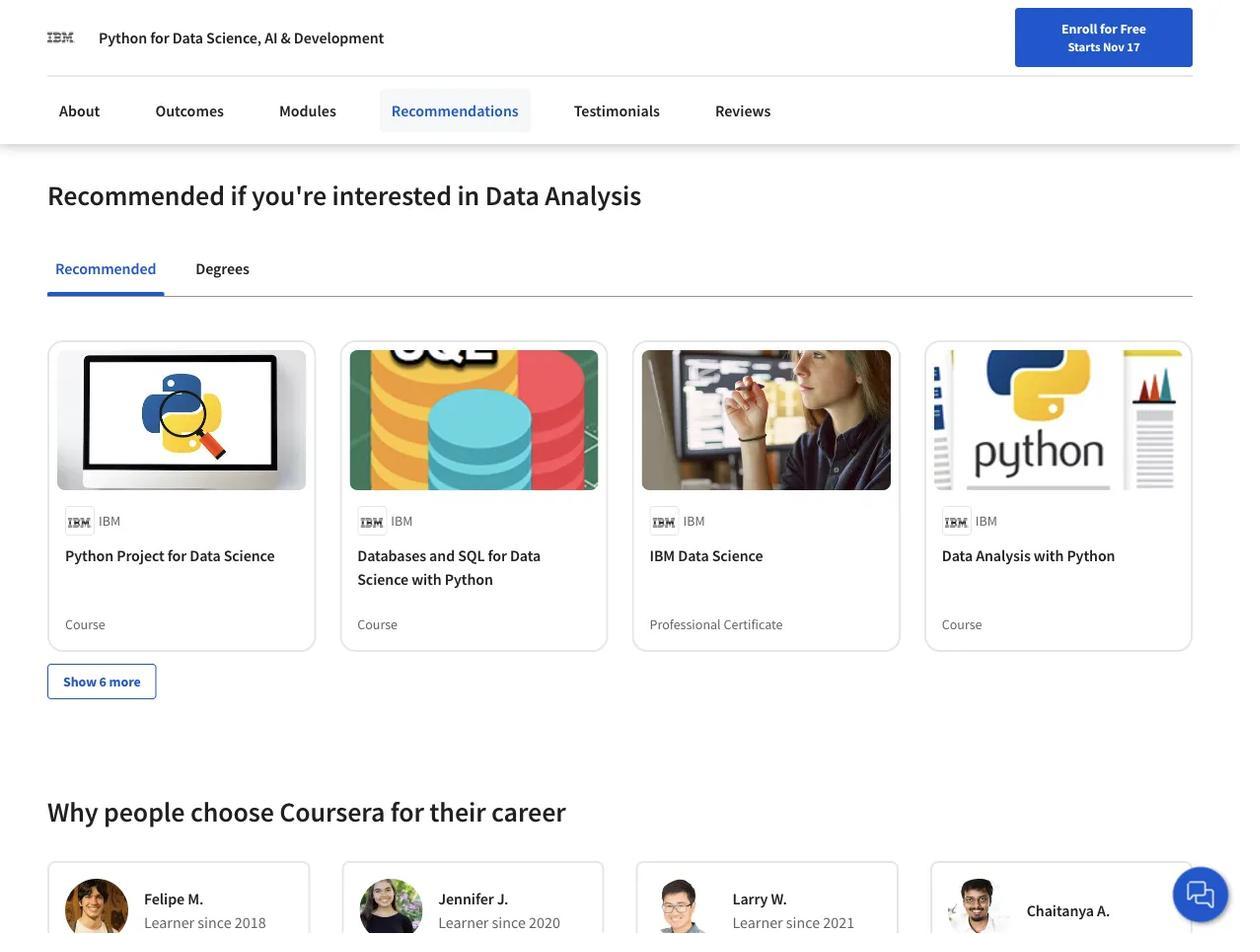 Task type: locate. For each thing, give the bounding box(es) containing it.
jennifer j. learner since 2020
[[438, 890, 561, 933]]

1 vertical spatial analysis
[[976, 546, 1031, 566]]

2 horizontal spatial course
[[942, 616, 983, 634]]

1 horizontal spatial since
[[492, 914, 526, 933]]

reviews link
[[704, 89, 783, 132]]

if
[[230, 179, 246, 213]]

3 since from the left
[[786, 914, 820, 933]]

python project for data science link
[[65, 544, 298, 568]]

learner down the larry
[[733, 914, 783, 933]]

course
[[65, 616, 105, 634], [358, 616, 398, 634], [942, 616, 983, 634]]

show 6 more button
[[47, 665, 157, 700]]

science
[[224, 546, 275, 566], [712, 546, 763, 566], [358, 570, 409, 590]]

recommendations
[[392, 101, 519, 120]]

for right sql
[[488, 546, 507, 566]]

learner down jennifer
[[438, 914, 489, 933]]

people
[[104, 796, 185, 830]]

recommended
[[47, 179, 225, 213], [55, 259, 156, 279]]

1 vertical spatial recommended
[[55, 259, 156, 279]]

enroll
[[1062, 20, 1098, 38]]

2 course from the left
[[358, 616, 398, 634]]

data analysis with python link
[[942, 544, 1175, 568]]

1 horizontal spatial analysis
[[976, 546, 1031, 566]]

professional
[[650, 616, 721, 634]]

learner inside the felipe m. learner since 2018
[[144, 914, 195, 933]]

learner down felipe
[[144, 914, 195, 933]]

about link
[[47, 89, 112, 132]]

recommended inside button
[[55, 259, 156, 279]]

since down the w.
[[786, 914, 820, 933]]

since down j.
[[492, 914, 526, 933]]

ibm up project
[[99, 513, 121, 531]]

1 horizontal spatial with
[[1034, 546, 1064, 566]]

since down the "m."
[[198, 914, 232, 933]]

1 learner from the left
[[144, 914, 195, 933]]

since
[[198, 914, 232, 933], [492, 914, 526, 933], [786, 914, 820, 933]]

interested
[[332, 179, 452, 213]]

0 horizontal spatial learner
[[144, 914, 195, 933]]

certificate
[[724, 616, 783, 634]]

larry w. learner since 2021
[[733, 890, 855, 933]]

since for j.
[[492, 914, 526, 933]]

outcomes link
[[144, 89, 236, 132]]

ibm up ibm data science
[[683, 513, 705, 531]]

None search field
[[266, 12, 463, 52]]

databases and sql for data science with python link
[[358, 544, 591, 592]]

course for data analysis with python
[[942, 616, 983, 634]]

with
[[1034, 546, 1064, 566], [412, 570, 442, 590]]

enroll for free starts nov 17
[[1062, 20, 1147, 54]]

for
[[1100, 20, 1118, 38], [150, 28, 169, 47], [168, 546, 187, 566], [488, 546, 507, 566], [391, 796, 424, 830]]

menu item
[[879, 20, 1006, 84]]

why
[[47, 796, 98, 830]]

coursera
[[280, 796, 385, 830]]

ibm data science link
[[650, 544, 883, 568]]

collection element
[[36, 298, 1205, 732]]

3 learner from the left
[[733, 914, 783, 933]]

learner for felipe
[[144, 914, 195, 933]]

since for w.
[[786, 914, 820, 933]]

professional certificate
[[650, 616, 783, 634]]

learner
[[144, 914, 195, 933], [438, 914, 489, 933], [733, 914, 783, 933]]

0 horizontal spatial since
[[198, 914, 232, 933]]

show notifications image
[[1027, 25, 1051, 48]]

ibm for analysis
[[976, 513, 998, 531]]

3 course from the left
[[942, 616, 983, 634]]

0 vertical spatial with
[[1034, 546, 1064, 566]]

course up show
[[65, 616, 105, 634]]

1 since from the left
[[198, 914, 232, 933]]

since inside jennifer j. learner since 2020
[[492, 914, 526, 933]]

1 vertical spatial with
[[412, 570, 442, 590]]

2 horizontal spatial since
[[786, 914, 820, 933]]

ibm
[[99, 513, 121, 531], [391, 513, 413, 531], [683, 513, 705, 531], [976, 513, 998, 531], [650, 546, 675, 566]]

data analysis with python
[[942, 546, 1116, 566]]

1 horizontal spatial learner
[[438, 914, 489, 933]]

course down the databases
[[358, 616, 398, 634]]

ibm for and
[[391, 513, 413, 531]]

analysis
[[545, 179, 642, 213], [976, 546, 1031, 566]]

course down data analysis with python
[[942, 616, 983, 634]]

0 horizontal spatial course
[[65, 616, 105, 634]]

since inside larry w. learner since 2021
[[786, 914, 820, 933]]

recommended button
[[47, 245, 164, 293]]

jennifer
[[438, 890, 494, 910]]

2 learner from the left
[[438, 914, 489, 933]]

learner inside jennifer j. learner since 2020
[[438, 914, 489, 933]]

more
[[109, 674, 141, 691]]

0 horizontal spatial analysis
[[545, 179, 642, 213]]

free
[[1121, 20, 1147, 38]]

choose
[[190, 796, 274, 830]]

analysis inside data analysis with python "link"
[[976, 546, 1031, 566]]

and
[[429, 546, 455, 566]]

2018
[[235, 914, 266, 933]]

ibm for data
[[683, 513, 705, 531]]

python
[[99, 28, 147, 47], [65, 546, 114, 566], [1067, 546, 1116, 566], [445, 570, 493, 590]]

felipe
[[144, 890, 185, 910]]

project
[[117, 546, 165, 566]]

databases
[[358, 546, 426, 566]]

python project for data science
[[65, 546, 275, 566]]

ai
[[265, 28, 278, 47]]

1 horizontal spatial course
[[358, 616, 398, 634]]

for inside enroll for free starts nov 17
[[1100, 20, 1118, 38]]

1 horizontal spatial science
[[358, 570, 409, 590]]

17
[[1127, 38, 1141, 54]]

larry
[[733, 890, 768, 910]]

2 since from the left
[[492, 914, 526, 933]]

development
[[294, 28, 384, 47]]

ibm up the databases
[[391, 513, 413, 531]]

2 horizontal spatial learner
[[733, 914, 783, 933]]

0 vertical spatial recommended
[[47, 179, 225, 213]]

ibm up data analysis with python
[[976, 513, 998, 531]]

0 vertical spatial analysis
[[545, 179, 642, 213]]

since inside the felipe m. learner since 2018
[[198, 914, 232, 933]]

1 course from the left
[[65, 616, 105, 634]]

for up nov
[[1100, 20, 1118, 38]]

data
[[172, 28, 203, 47], [485, 179, 540, 213], [190, 546, 221, 566], [510, 546, 541, 566], [678, 546, 709, 566], [942, 546, 973, 566]]

for inside 'databases and sql for data science with python'
[[488, 546, 507, 566]]

their
[[430, 796, 486, 830]]

recommendation tabs tab list
[[47, 245, 1193, 297]]

career
[[492, 796, 566, 830]]

learner inside larry w. learner since 2021
[[733, 914, 783, 933]]

course for python project for data science
[[65, 616, 105, 634]]

0 horizontal spatial with
[[412, 570, 442, 590]]

testimonials link
[[562, 89, 672, 132]]

recommended if you're interested in data analysis
[[47, 179, 642, 213]]



Task type: vqa. For each thing, say whether or not it's contained in the screenshot.
the top With
yes



Task type: describe. For each thing, give the bounding box(es) containing it.
since for m.
[[198, 914, 232, 933]]

2 horizontal spatial science
[[712, 546, 763, 566]]

you're
[[252, 179, 327, 213]]

course for databases and sql for data science with python
[[358, 616, 398, 634]]

0 horizontal spatial science
[[224, 546, 275, 566]]

for left science,
[[150, 28, 169, 47]]

with inside "link"
[[1034, 546, 1064, 566]]

j.
[[497, 890, 509, 910]]

recommended for recommended
[[55, 259, 156, 279]]

testimonials
[[574, 101, 660, 120]]

python inside "link"
[[1067, 546, 1116, 566]]

ibm for project
[[99, 513, 121, 531]]

chaitanya a.
[[1027, 902, 1111, 921]]

python for data science, ai & development
[[99, 28, 384, 47]]

data inside "link"
[[942, 546, 973, 566]]

recommendations link
[[380, 89, 531, 132]]

2021
[[823, 914, 855, 933]]

python inside 'databases and sql for data science with python'
[[445, 570, 493, 590]]

why people choose coursera for their career
[[47, 796, 566, 830]]

felipe m. learner since 2018
[[144, 890, 266, 933]]

a.
[[1098, 902, 1111, 921]]

ibm data science
[[650, 546, 763, 566]]

show 6 more
[[63, 674, 141, 691]]

recommended for recommended if you're interested in data analysis
[[47, 179, 225, 213]]

chaitanya
[[1027, 902, 1095, 921]]

sql
[[458, 546, 485, 566]]

nov
[[1103, 38, 1125, 54]]

databases and sql for data science with python
[[358, 546, 541, 590]]

modules
[[279, 101, 336, 120]]

in
[[457, 179, 480, 213]]

for left their
[[391, 796, 424, 830]]

&
[[281, 28, 291, 47]]

2020
[[529, 914, 561, 933]]

data inside 'databases and sql for data science with python'
[[510, 546, 541, 566]]

learner for larry
[[733, 914, 783, 933]]

starts
[[1068, 38, 1101, 54]]

coursera image
[[16, 16, 141, 48]]

show
[[63, 674, 97, 691]]

degrees button
[[188, 245, 257, 293]]

m.
[[188, 890, 204, 910]]

ibm image
[[47, 24, 75, 51]]

modules link
[[267, 89, 348, 132]]

with inside 'databases and sql for data science with python'
[[412, 570, 442, 590]]

science,
[[206, 28, 262, 47]]

6
[[99, 674, 106, 691]]

degrees
[[196, 259, 250, 279]]

w.
[[771, 890, 788, 910]]

for right project
[[168, 546, 187, 566]]

outcomes
[[155, 101, 224, 120]]

learner for jennifer
[[438, 914, 489, 933]]

science inside 'databases and sql for data science with python'
[[358, 570, 409, 590]]

ibm up the professional
[[650, 546, 675, 566]]

about
[[59, 101, 100, 120]]

chat with us image
[[1185, 879, 1217, 911]]

reviews
[[715, 101, 771, 120]]



